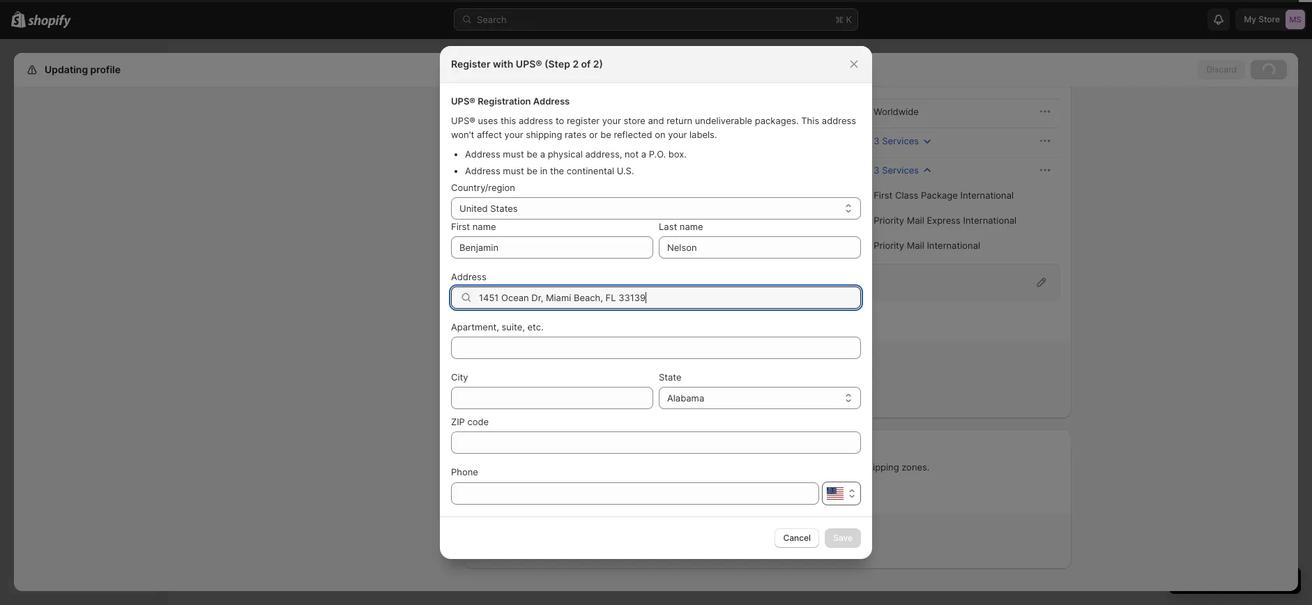 Task type: locate. For each thing, give the bounding box(es) containing it.
0 vertical spatial add
[[483, 319, 499, 330]]

with left shopify- in the top left of the page
[[563, 277, 581, 288]]

1 vertical spatial must
[[503, 165, 524, 176]]

0 vertical spatial from
[[619, 106, 639, 117]]

services up 3 services dropdown button
[[882, 135, 919, 146]]

3 inside dropdown button
[[874, 165, 880, 176]]

name for first name
[[473, 221, 496, 232]]

usps
[[483, 165, 507, 176]]

0 vertical spatial be
[[600, 129, 611, 140]]

address,
[[585, 149, 622, 160]]

express
[[504, 106, 538, 117], [927, 215, 961, 226]]

add left rate
[[483, 319, 499, 330]]

a down places
[[583, 462, 588, 473]]

your inside settings dialog
[[569, 353, 588, 364]]

return
[[667, 115, 692, 126]]

and right selling
[[687, 462, 703, 473]]

2 must from the top
[[503, 165, 524, 176]]

about
[[610, 492, 635, 503]]

dhl
[[483, 106, 502, 117]]

1 vertical spatial priority
[[874, 240, 904, 251]]

2 vertical spatial services
[[882, 165, 919, 176]]

ups® left dhl
[[451, 96, 476, 107]]

a up in
[[540, 149, 545, 160]]

1 vertical spatial (discounted
[[510, 135, 562, 146]]

class
[[895, 190, 919, 201]]

2 vertical spatial shipping)
[[646, 165, 687, 176]]

priority
[[874, 215, 904, 226], [874, 240, 904, 251]]

countries/regions
[[495, 462, 570, 473]]

0 horizontal spatial and
[[648, 115, 664, 126]]

0 horizontal spatial markets
[[507, 492, 539, 503]]

2 vertical spatial be
[[527, 165, 538, 176]]

name right last at the right top of page
[[680, 221, 703, 232]]

1 horizontal spatial more
[[586, 492, 607, 503]]

add inside button
[[483, 319, 499, 330]]

1 address from the left
[[519, 115, 553, 126]]

1 3 from the top
[[874, 135, 880, 146]]

name down 'register with ups® (step 2 of 2)'
[[516, 77, 540, 89]]

Phone text field
[[451, 483, 819, 505]]

international down first class package international
[[963, 215, 1017, 226]]

1 vertical spatial shipping)
[[646, 135, 687, 146]]

transit time
[[811, 77, 861, 89]]

ups® for ups® (discounted rates from shopify shipping)
[[483, 135, 508, 146]]

first inside settings dialog
[[874, 190, 893, 201]]

continental
[[567, 165, 614, 176]]

markets down "countries/regions"
[[507, 492, 539, 503]]

learn
[[559, 492, 583, 503]]

1 mail from the top
[[907, 215, 924, 226]]

1 vertical spatial international
[[963, 215, 1017, 226]]

0 horizontal spatial name
[[473, 221, 496, 232]]

first for first name
[[451, 221, 470, 232]]

rates down register
[[565, 129, 587, 140]]

code
[[468, 416, 489, 427]]

services for 3 services button
[[882, 135, 919, 146]]

shipping) down p.o.
[[646, 165, 687, 176]]

a right not
[[641, 149, 646, 160]]

shopify up not
[[611, 135, 644, 146]]

services
[[874, 77, 911, 89], [882, 135, 919, 146], [882, 165, 919, 176]]

1 vertical spatial with
[[563, 277, 581, 288]]

0 vertical spatial must
[[503, 149, 524, 160]]

2 vertical spatial (discounted
[[510, 165, 562, 176]]

on
[[655, 129, 666, 140]]

or
[[589, 129, 598, 140]]

ups® inside ups® uses this address to register your store and return undeliverable packages. this address won't affect your shipping rates or be reflected on your labels.
[[451, 115, 475, 126]]

store
[[624, 115, 646, 126]]

zones.
[[902, 462, 930, 473]]

and inside ups® uses this address to register your store and return undeliverable packages. this address won't affect your shipping rates or be reflected on your labels.
[[648, 115, 664, 126]]

be left in
[[527, 165, 538, 176]]

must left in
[[503, 165, 524, 176]]

powered
[[621, 277, 660, 288]]

0 vertical spatial international
[[960, 190, 1014, 201]]

ups® up won't
[[451, 115, 475, 126]]

shopify down not
[[611, 165, 643, 176]]

0 horizontal spatial address
[[519, 115, 553, 126]]

calculated
[[811, 106, 856, 117]]

state
[[659, 372, 682, 383]]

your left store at the top left
[[602, 115, 621, 126]]

to
[[556, 115, 564, 126], [539, 442, 548, 453], [572, 462, 581, 473], [623, 462, 632, 473], [497, 492, 505, 503]]

1 vertical spatial more
[[586, 492, 607, 503]]

0 horizontal spatial express
[[504, 106, 538, 117]]

united states (+1) image
[[827, 487, 844, 500]]

mail for express
[[907, 215, 924, 226]]

express right dhl
[[504, 106, 538, 117]]

shipping up the physical
[[526, 129, 562, 140]]

more right learn
[[586, 492, 607, 503]]

1 vertical spatial first
[[451, 221, 470, 232]]

3 services inside dropdown button
[[874, 165, 919, 176]]

learn more about markets link
[[559, 492, 672, 503]]

zones
[[631, 353, 657, 364]]

name down united states
[[473, 221, 496, 232]]

0 horizontal spatial more
[[550, 442, 573, 453]]

u.s.
[[617, 165, 634, 176]]

settings dialog
[[14, 0, 1298, 605]]

2 priority from the top
[[874, 240, 904, 251]]

name inside button
[[516, 77, 540, 89]]

1 horizontal spatial with
[[563, 277, 581, 288]]

ups®
[[516, 58, 542, 70], [451, 96, 476, 107], [451, 115, 475, 126], [483, 135, 508, 146]]

0 vertical spatial 3
[[874, 135, 880, 146]]

profile
[[90, 63, 121, 75]]

3 inside button
[[874, 135, 880, 146]]

settings,
[[782, 462, 819, 473]]

3 for 3 services dropdown button
[[874, 165, 880, 176]]

shipping)
[[677, 106, 717, 117], [646, 135, 687, 146], [646, 165, 687, 176]]

1 vertical spatial 3 services
[[874, 165, 919, 176]]

zip code
[[451, 416, 489, 427]]

3 for 3 services button
[[874, 135, 880, 146]]

express down first class package international
[[927, 215, 961, 226]]

address must be a physical address, not a p.o. box. address must be in the continental u.s.
[[465, 149, 687, 176]]

⌘ k
[[835, 14, 852, 25]]

shopify
[[642, 106, 674, 117], [611, 135, 644, 146], [611, 165, 643, 176]]

1 must from the top
[[503, 149, 524, 160]]

a inside settings dialog
[[583, 462, 588, 473]]

1 horizontal spatial first
[[874, 190, 893, 201]]

a for physical
[[540, 149, 545, 160]]

1 vertical spatial shopify
[[611, 135, 644, 146]]

ups® down the 'uses'
[[483, 135, 508, 146]]

markets right about
[[637, 492, 672, 503]]

localized
[[742, 462, 780, 473]]

services inside button
[[882, 135, 919, 146]]

mail down class
[[907, 215, 924, 226]]

with up "carrier"
[[493, 58, 513, 70]]

alabama
[[667, 393, 704, 404]]

(discounted
[[540, 106, 592, 117], [510, 135, 562, 146], [510, 165, 562, 176]]

markets
[[507, 492, 539, 503], [637, 492, 672, 503]]

Last name text field
[[659, 236, 861, 259]]

places
[[575, 442, 604, 453]]

0 vertical spatial with
[[493, 58, 513, 70]]

1 vertical spatial add
[[475, 462, 492, 473]]

name for last name
[[680, 221, 703, 232]]

and up on
[[648, 115, 664, 126]]

shipping) up p.o.
[[646, 135, 687, 146]]

rates inside ups® uses this address to register your store and return undeliverable packages. this address won't affect your shipping rates or be reflected on your labels.
[[565, 129, 587, 140]]

1 horizontal spatial name
[[516, 77, 540, 89]]

services up worldwide
[[874, 77, 911, 89]]

1 vertical spatial from
[[589, 135, 609, 146]]

3 down worldwide
[[874, 135, 880, 146]]

a
[[540, 149, 545, 160], [641, 149, 646, 160], [583, 462, 588, 473]]

0 vertical spatial first
[[874, 190, 893, 201]]

2 3 services from the top
[[874, 165, 919, 176]]

3 services up class
[[874, 165, 919, 176]]

from down address,
[[589, 165, 608, 176]]

2 mail from the top
[[907, 240, 924, 251]]

from for usps (discounted rates from shopify shipping)
[[589, 165, 608, 176]]

2 horizontal spatial a
[[641, 149, 646, 160]]

(discounted up ups® (discounted rates from shopify shipping) on the top
[[540, 106, 592, 117]]

(discounted up in
[[510, 135, 562, 146]]

1 horizontal spatial and
[[687, 462, 703, 473]]

3 services inside button
[[874, 135, 919, 146]]

1 horizontal spatial express
[[927, 215, 961, 226]]

2 vertical spatial international
[[927, 240, 980, 251]]

0 vertical spatial more
[[550, 442, 573, 453]]

(discounted down the physical
[[510, 165, 562, 176]]

1 vertical spatial services
[[882, 135, 919, 146]]

this
[[501, 115, 516, 126]]

3 down 3 services button
[[874, 165, 880, 176]]

start
[[475, 442, 497, 453]]

priority for priority mail express international
[[874, 215, 904, 226]]

1 vertical spatial and
[[687, 462, 703, 473]]

name
[[516, 77, 540, 89], [473, 221, 496, 232], [680, 221, 703, 232]]

shipping) up labels.
[[677, 106, 717, 117]]

more left places
[[550, 442, 573, 453]]

international right package
[[960, 190, 1014, 201]]

ups® for ups® uses this address to register your store and return undeliverable packages. this address won't affect your shipping rates or be reflected on your labels.
[[451, 115, 475, 126]]

first down united
[[451, 221, 470, 232]]

0 vertical spatial and
[[648, 115, 664, 126]]

mail for international
[[907, 240, 924, 251]]

must
[[503, 149, 524, 160], [503, 165, 524, 176]]

3 services
[[874, 135, 919, 146], [874, 165, 919, 176]]

to down places
[[572, 462, 581, 473]]

1 horizontal spatial address
[[822, 115, 856, 126]]

services for 3 services dropdown button
[[882, 165, 919, 176]]

rates up the or
[[595, 106, 617, 117]]

2 vertical spatial shopify
[[611, 165, 643, 176]]

register with ups® (step 2 of 2) dialog
[[0, 46, 1312, 559]]

ups® uses this address to register your store and return undeliverable packages. this address won't affect your shipping rates or be reflected on your labels.
[[451, 115, 856, 140]]

be left the physical
[[527, 149, 538, 160]]

from up address,
[[589, 135, 609, 146]]

1 priority from the top
[[874, 215, 904, 226]]

1 horizontal spatial a
[[583, 462, 588, 473]]

3 services for 3 services button
[[874, 135, 919, 146]]

usps (discounted rates from shopify shipping)
[[483, 165, 687, 176]]

2 horizontal spatial name
[[680, 221, 703, 232]]

a for market
[[583, 462, 588, 473]]

priority mail express international
[[874, 215, 1017, 226]]

be right the or
[[600, 129, 611, 140]]

Address text field
[[479, 287, 861, 309]]

0 vertical spatial mail
[[907, 215, 924, 226]]

ZIP code text field
[[451, 432, 861, 454]]

cancel button
[[775, 529, 819, 548]]

rate
[[502, 319, 518, 330]]

from for ups® (discounted rates from shopify shipping)
[[589, 135, 609, 146]]

page loading bar progress bar
[[0, 0, 1312, 2]]

and inside settings dialog
[[687, 462, 703, 473]]

your right by at the bottom of page
[[569, 353, 588, 364]]

k
[[846, 14, 852, 25]]

3 services down worldwide
[[874, 135, 919, 146]]

0 horizontal spatial with
[[493, 58, 513, 70]]

1 horizontal spatial markets
[[637, 492, 672, 503]]

1 3 services from the top
[[874, 135, 919, 146]]

2 3 from the top
[[874, 165, 880, 176]]

services up class
[[882, 165, 919, 176]]

not
[[625, 149, 639, 160]]

address left orders at the left top
[[451, 271, 487, 282]]

1 vertical spatial mail
[[907, 240, 924, 251]]

search
[[477, 14, 507, 25]]

international
[[960, 190, 1014, 201], [963, 215, 1017, 226], [927, 240, 980, 251]]

shopify up on
[[642, 106, 674, 117]]

1 vertical spatial be
[[527, 149, 538, 160]]

0 horizontal spatial a
[[540, 149, 545, 160]]

register
[[451, 58, 491, 70]]

0 vertical spatial shipping)
[[677, 106, 717, 117]]

not covered by your shipping zones
[[500, 353, 657, 364]]

and for selling
[[687, 462, 703, 473]]

0 vertical spatial services
[[874, 77, 911, 89]]

shipping left zones
[[591, 353, 628, 364]]

from up reflected
[[619, 106, 639, 117]]

to up "countries/regions"
[[539, 442, 548, 453]]

first left class
[[874, 190, 893, 201]]

apartment,
[[451, 321, 499, 333]]

first
[[874, 190, 893, 201], [451, 221, 470, 232]]

2 vertical spatial from
[[589, 165, 608, 176]]

ups® inside settings dialog
[[483, 135, 508, 146]]

add for add countries/regions to a market to start selling and manage localized settings, including shipping zones.
[[475, 462, 492, 473]]

1 markets from the left
[[507, 492, 539, 503]]

1 vertical spatial express
[[927, 215, 961, 226]]

your down return
[[668, 129, 687, 140]]

to left register
[[556, 115, 564, 126]]

first inside register with ups® (step 2 of 2) dialog
[[451, 221, 470, 232]]

0 horizontal spatial first
[[451, 221, 470, 232]]

must up usps
[[503, 149, 524, 160]]

add down start
[[475, 462, 492, 473]]

0 vertical spatial priority
[[874, 215, 904, 226]]

register with ups® (step 2 of 2)
[[451, 58, 603, 70]]

mail down priority mail express international
[[907, 240, 924, 251]]

this
[[801, 115, 819, 126]]

create
[[500, 395, 529, 406]]

services inside dropdown button
[[882, 165, 919, 176]]

add for add rate
[[483, 319, 499, 330]]

rates down the physical
[[564, 165, 586, 176]]

1 vertical spatial 3
[[874, 165, 880, 176]]

3 services button
[[865, 160, 943, 180]]

affect
[[477, 129, 502, 140]]

shopify for usps (discounted rates from shopify shipping)
[[611, 165, 643, 176]]

international down priority mail express international
[[927, 240, 980, 251]]

0 vertical spatial 3 services
[[874, 135, 919, 146]]

be
[[600, 129, 611, 140], [527, 149, 538, 160], [527, 165, 538, 176]]



Task type: describe. For each thing, give the bounding box(es) containing it.
to inside ups® uses this address to register your store and return undeliverable packages. this address won't affect your shipping rates or be reflected on your labels.
[[556, 115, 564, 126]]

2)
[[593, 58, 603, 70]]

Apartment, suite, etc. text field
[[451, 337, 861, 359]]

physical
[[548, 149, 583, 160]]

carrier
[[485, 77, 514, 89]]

cancel
[[783, 533, 811, 543]]

updating profile
[[45, 63, 121, 75]]

shopify image
[[28, 14, 71, 28]]

address up country/region
[[465, 165, 500, 176]]

first name
[[451, 221, 496, 232]]

rates up the physical
[[565, 135, 586, 146]]

shopify for ups® (discounted rates from shopify shipping)
[[611, 135, 644, 146]]

(step
[[545, 58, 570, 70]]

labels.
[[690, 129, 717, 140]]

updating
[[45, 63, 88, 75]]

priority for priority mail international
[[874, 240, 904, 251]]

the
[[550, 165, 564, 176]]

ups® up carrier name
[[516, 58, 542, 70]]

be inside ups® uses this address to register your store and return undeliverable packages. this address won't affect your shipping rates or be reflected on your labels.
[[600, 129, 611, 140]]

international for first class package international
[[960, 190, 1014, 201]]

reflected
[[614, 129, 652, 140]]

etc.
[[527, 321, 544, 333]]

—
[[744, 106, 753, 117]]

shipping) for usps (discounted rates from shopify shipping)
[[646, 165, 687, 176]]

selling
[[657, 462, 684, 473]]

apartment, suite, etc.
[[451, 321, 544, 333]]

add countries/regions to a market to start selling and manage localized settings, including shipping zones.
[[475, 462, 930, 473]]

0 vertical spatial shopify
[[642, 106, 674, 117]]

2 address from the left
[[822, 115, 856, 126]]

0 vertical spatial express
[[504, 106, 538, 117]]

first for first class package international
[[874, 190, 893, 201]]

zone
[[531, 395, 552, 406]]

go
[[483, 492, 495, 503]]

protected
[[518, 277, 560, 288]]

orders
[[487, 277, 516, 288]]

(discounted for usps
[[510, 165, 562, 176]]

won't
[[451, 129, 474, 140]]

create zone
[[500, 395, 552, 406]]

package
[[921, 190, 958, 201]]

suite,
[[502, 321, 525, 333]]

name for carrier name
[[516, 77, 540, 89]]

manage
[[705, 462, 740, 473]]

shipping) for ups® (discounted rates from shopify shipping)
[[646, 135, 687, 146]]

ups® registration address
[[451, 96, 570, 107]]

3 services for 3 services dropdown button
[[874, 165, 919, 176]]

0 vertical spatial (discounted
[[540, 106, 592, 117]]

⌘
[[835, 14, 844, 25]]

country/region
[[451, 182, 515, 193]]

first class package international
[[874, 190, 1014, 201]]

registration
[[478, 96, 531, 107]]

united
[[460, 203, 488, 214]]

p.o.
[[649, 149, 666, 160]]

in
[[540, 165, 548, 176]]

handling fee
[[744, 77, 798, 89]]

priority mail international
[[874, 240, 980, 251]]

including
[[822, 462, 860, 473]]

orders protected with shopify-powered
[[487, 277, 660, 288]]

2 markets from the left
[[637, 492, 672, 503]]

of
[[581, 58, 591, 70]]

create zone button
[[492, 390, 560, 410]]

your down this
[[505, 129, 523, 140]]

carrier name
[[485, 77, 540, 89]]

uses
[[478, 115, 498, 126]]

international for priority mail express international
[[963, 215, 1017, 226]]

ups® for ups® registration address
[[451, 96, 476, 107]]

undeliverable
[[695, 115, 753, 126]]

go to markets
[[483, 492, 539, 503]]

time
[[843, 77, 861, 89]]

add rate button
[[475, 315, 526, 335]]

add rate
[[483, 319, 518, 330]]

transit
[[811, 77, 840, 89]]

not
[[500, 353, 516, 364]]

First name text field
[[451, 236, 653, 259]]

shipping up "countries/regions"
[[499, 442, 537, 453]]

last
[[659, 221, 677, 232]]

phone
[[451, 466, 478, 478]]

covered
[[518, 353, 553, 364]]

ups® (discounted rates from shopify shipping)
[[483, 135, 687, 146]]

City text field
[[451, 387, 653, 409]]

start
[[634, 462, 654, 473]]

worldwide
[[874, 106, 919, 117]]

to left start
[[623, 462, 632, 473]]

with inside settings dialog
[[563, 277, 581, 288]]

carrier name button
[[483, 70, 556, 96]]

with inside register with ups® (step 2 of 2) dialog
[[493, 58, 513, 70]]

shipping left zones.
[[863, 462, 899, 473]]

zip
[[451, 416, 465, 427]]

fee
[[784, 77, 798, 89]]

and for store
[[648, 115, 664, 126]]

learn more about markets
[[559, 492, 672, 503]]

shipping inside ups® uses this address to register your store and return undeliverable packages. this address won't affect your shipping rates or be reflected on your labels.
[[526, 129, 562, 140]]

handling
[[744, 77, 782, 89]]

united states
[[460, 203, 518, 214]]

address up register
[[533, 96, 570, 107]]

settings
[[42, 63, 81, 75]]

packages.
[[755, 115, 799, 126]]

to right go
[[497, 492, 505, 503]]

box.
[[668, 149, 687, 160]]

by
[[556, 353, 566, 364]]

last name
[[659, 221, 703, 232]]

start shipping to more places
[[475, 442, 604, 453]]

states
[[490, 203, 518, 214]]

(discounted for ups®
[[510, 135, 562, 146]]

3 services button
[[865, 131, 943, 151]]

register
[[567, 115, 600, 126]]

city
[[451, 372, 468, 383]]

address up usps
[[465, 149, 500, 160]]



Task type: vqa. For each thing, say whether or not it's contained in the screenshot.
the left 12
no



